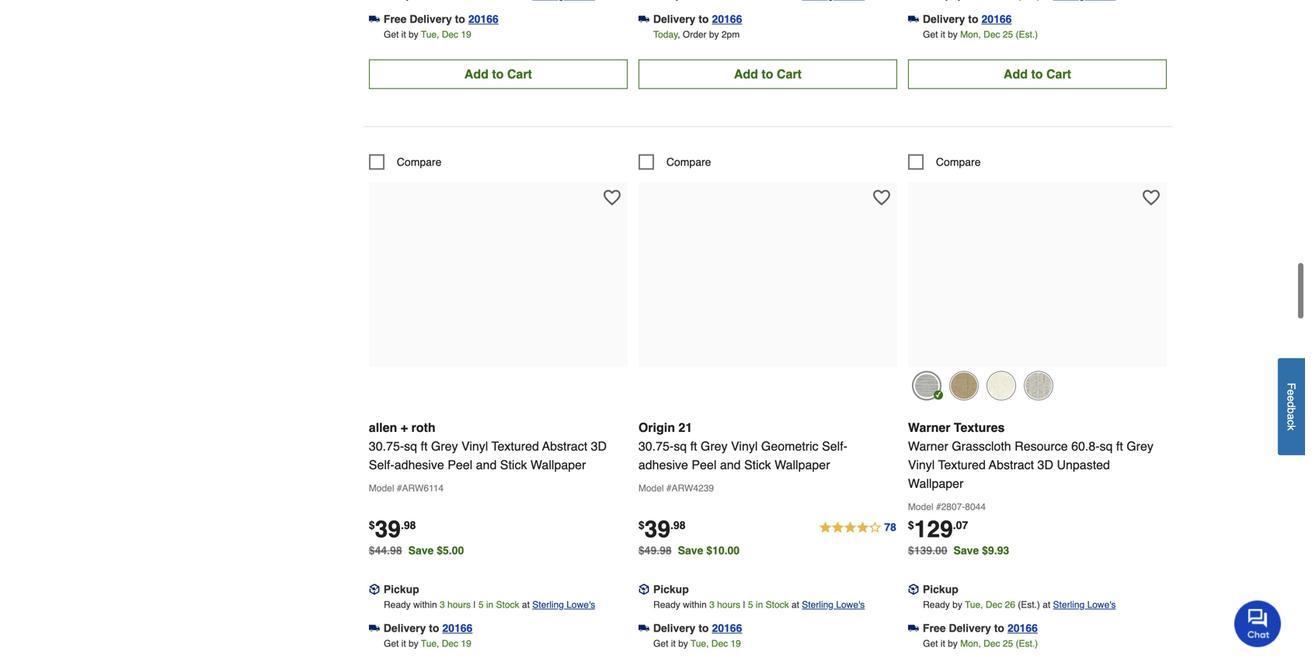 Task type: vqa. For each thing, say whether or not it's contained in the screenshot.
top self-
yes



Task type: locate. For each thing, give the bounding box(es) containing it.
heart outline image
[[604, 184, 621, 202], [873, 184, 890, 202], [1143, 184, 1160, 202]]

peel inside origin 21 30.75-sq ft grey vinyl geometric self- adhesive peel and stick wallpaper
[[692, 453, 717, 467]]

3 lowe's from the left
[[1088, 595, 1116, 606]]

0 horizontal spatial textured
[[492, 434, 539, 449]]

1 save from the left
[[408, 540, 434, 552]]

2 30.75- from the left
[[639, 434, 674, 449]]

delivery to 20166
[[653, 8, 742, 21], [923, 8, 1012, 21], [384, 617, 473, 630], [653, 617, 742, 630]]

0 horizontal spatial add to cart button
[[369, 55, 628, 84]]

1 sterling from the left
[[533, 595, 564, 606]]

1 at from the left
[[522, 595, 530, 606]]

.98 for second actual price $39.98 element from right
[[401, 514, 416, 527]]

1 horizontal spatial sq
[[674, 434, 687, 449]]

3 for 'pickup' image for second the sterling lowe's button from right
[[710, 595, 715, 606]]

1 horizontal spatial cart
[[777, 62, 802, 76]]

2 horizontal spatial save
[[954, 540, 979, 552]]

20166 button for delivery truck filled icon
[[712, 7, 742, 22]]

1 horizontal spatial pickup
[[653, 578, 689, 591]]

2 stick from the left
[[744, 453, 771, 467]]

add for first add to cart button from the right
[[1004, 62, 1028, 76]]

2 grey from the left
[[701, 434, 728, 449]]

$ inside $ 129 .07
[[908, 514, 914, 527]]

adhesive up model # arw4239
[[639, 453, 688, 467]]

1 25 from the top
[[1003, 24, 1014, 35]]

model left arw6114
[[369, 478, 394, 489]]

25
[[1003, 24, 1014, 35], [1003, 634, 1014, 645]]

b
[[1286, 408, 1298, 414]]

$ for $44.98 save $5.00
[[369, 514, 375, 527]]

grey up arw4239
[[701, 434, 728, 449]]

2 horizontal spatial add
[[1004, 62, 1028, 76]]

warner
[[908, 416, 951, 430], [908, 434, 949, 449]]

0 vertical spatial free delivery to 20166
[[384, 8, 499, 21]]

2 | from the left
[[743, 595, 746, 606]]

30.75- inside the allen + roth 30.75-sq ft grey vinyl textured abstract 3d self-adhesive peel and stick wallpaper
[[369, 434, 404, 449]]

sq inside the allen + roth 30.75-sq ft grey vinyl textured abstract 3d self-adhesive peel and stick wallpaper
[[404, 434, 417, 449]]

0 horizontal spatial #
[[397, 478, 402, 489]]

$ 39 .98 up $44.98
[[369, 511, 416, 538]]

ready for 'pickup' image associated with third the sterling lowe's button
[[923, 595, 950, 606]]

1 horizontal spatial peel
[[692, 453, 717, 467]]

truck filled image for 'pickup' image associated with third the sterling lowe's button
[[908, 618, 919, 629]]

2 adhesive from the left
[[639, 453, 688, 467]]

$ up 'was price $44.98' element
[[369, 514, 375, 527]]

add
[[465, 62, 489, 76], [734, 62, 758, 76], [1004, 62, 1028, 76]]

2 3 from the left
[[710, 595, 715, 606]]

abstract
[[542, 434, 588, 449], [989, 453, 1034, 467]]

origin 21 30.75-sq ft grey vinyl geometric self- adhesive peel and stick wallpaper
[[639, 416, 848, 467]]

sq up unpasted
[[1100, 434, 1113, 449]]

get it by mon, dec 25 (est.)
[[923, 24, 1038, 35], [923, 634, 1038, 645]]

1 get it by mon, dec 25 (est.) from the top
[[923, 24, 1038, 35]]

# up was price $49.98 element
[[667, 478, 672, 489]]

2 ready within 3 hours | 5 in stock at sterling lowe's from the left
[[654, 595, 865, 606]]

$10.00
[[707, 540, 740, 552]]

1 cart from the left
[[507, 62, 532, 76]]

19 for 20166 button corresponding to truck filled icon related to free
[[461, 24, 472, 35]]

39 up $44.98
[[375, 511, 401, 538]]

compare
[[397, 151, 442, 163], [667, 151, 711, 163], [936, 151, 981, 163]]

2 add to cart from the left
[[734, 62, 802, 76]]

3 pickup from the left
[[923, 578, 959, 591]]

self- up the model # arw6114
[[369, 453, 395, 467]]

ft down 21 on the bottom of page
[[691, 434, 697, 449]]

origin
[[639, 416, 675, 430]]

0 horizontal spatial sterling
[[533, 595, 564, 606]]

get it by tue, dec 19
[[384, 24, 472, 35], [384, 634, 472, 645], [654, 634, 741, 645]]

1 $ from the left
[[369, 514, 375, 527]]

0 horizontal spatial $ 39 .98
[[369, 511, 416, 538]]

1 | from the left
[[474, 595, 476, 606]]

free delivery to 20166 for tue,
[[384, 8, 499, 21]]

compare inside 5014520129 element
[[397, 151, 442, 163]]

3 pickup image from the left
[[908, 579, 919, 590]]

2 at from the left
[[792, 595, 800, 606]]

and inside the allen + roth 30.75-sq ft grey vinyl textured abstract 3d self-adhesive peel and stick wallpaper
[[476, 453, 497, 467]]

was price $44.98 element
[[369, 536, 408, 552]]

ready within 3 hours | 5 in stock at sterling lowe's down $10.00
[[654, 595, 865, 606]]

+
[[401, 416, 408, 430]]

0 vertical spatial 3d
[[591, 434, 607, 449]]

1 horizontal spatial 39
[[645, 511, 671, 538]]

add to cart
[[465, 62, 532, 76], [734, 62, 802, 76], [1004, 62, 1072, 76]]

ready down $49.98
[[654, 595, 681, 606]]

adhesive
[[395, 453, 444, 467], [639, 453, 688, 467]]

2 25 from the top
[[1003, 634, 1014, 645]]

hours for second the sterling lowe's button from right
[[717, 595, 741, 606]]

1 horizontal spatial in
[[756, 595, 763, 606]]

grey
[[431, 434, 458, 449], [701, 434, 728, 449], [1127, 434, 1154, 449]]

3 $ from the left
[[908, 514, 914, 527]]

2 5 from the left
[[748, 595, 753, 606]]

1 compare from the left
[[397, 151, 442, 163]]

sq
[[404, 434, 417, 449], [674, 434, 687, 449], [1100, 434, 1113, 449]]

actual price $39.98 element up $49.98
[[639, 511, 686, 538]]

1 actual price $39.98 element from the left
[[369, 511, 416, 538]]

2 horizontal spatial compare
[[936, 151, 981, 163]]

get for 'pickup' image for second the sterling lowe's button from right
[[654, 634, 669, 645]]

78 button
[[819, 514, 898, 533]]

0 horizontal spatial adhesive
[[395, 453, 444, 467]]

ft
[[421, 434, 428, 449], [691, 434, 697, 449], [1117, 434, 1124, 449]]

3 grey from the left
[[1127, 434, 1154, 449]]

0 vertical spatial mon,
[[961, 24, 981, 35]]

0 vertical spatial 25
[[1003, 24, 1014, 35]]

was price $49.98 element
[[639, 536, 678, 552]]

1 horizontal spatial truck filled image
[[639, 9, 650, 20]]

1 39 from the left
[[375, 511, 401, 538]]

1 ready from the left
[[384, 595, 411, 606]]

1 stock from the left
[[496, 595, 520, 606]]

2 ft from the left
[[691, 434, 697, 449]]

vinyl
[[462, 434, 488, 449], [731, 434, 758, 449], [908, 453, 935, 467]]

20166 button for truck filled image for 'pickup' image related to 3rd the sterling lowe's button from right
[[442, 616, 473, 631]]

1 vertical spatial mon,
[[961, 634, 981, 645]]

25 for to
[[1003, 634, 1014, 645]]

add to cart button
[[369, 55, 628, 84], [639, 55, 898, 84], [908, 55, 1167, 84]]

0 horizontal spatial truck filled image
[[369, 9, 380, 20]]

1 horizontal spatial .98
[[671, 514, 686, 527]]

sq down 21 on the bottom of page
[[674, 434, 687, 449]]

2 horizontal spatial pickup image
[[908, 579, 919, 590]]

grey down roth
[[431, 434, 458, 449]]

by
[[409, 24, 419, 35], [709, 24, 719, 35], [948, 24, 958, 35], [953, 595, 963, 606], [409, 634, 419, 645], [678, 634, 688, 645], [948, 634, 958, 645]]

30.75-
[[369, 434, 404, 449], [639, 434, 674, 449]]

1 3 from the left
[[440, 595, 445, 606]]

1 vertical spatial self-
[[369, 453, 395, 467]]

ready down $44.98
[[384, 595, 411, 606]]

1 horizontal spatial free
[[923, 617, 946, 630]]

0 horizontal spatial add
[[465, 62, 489, 76]]

1 horizontal spatial abstract
[[989, 453, 1034, 467]]

1 $ 39 .98 from the left
[[369, 511, 416, 538]]

compare for 5014520129 element on the left top of page
[[397, 151, 442, 163]]

2 horizontal spatial sq
[[1100, 434, 1113, 449]]

(est.)
[[1016, 24, 1038, 35], [1018, 595, 1040, 606], [1016, 634, 1038, 645]]

pickup down $44.98 save $5.00
[[384, 578, 419, 591]]

it for truck filled image for 'pickup' image related to 3rd the sterling lowe's button from right
[[402, 634, 406, 645]]

0 horizontal spatial stock
[[496, 595, 520, 606]]

0 horizontal spatial 3
[[440, 595, 445, 606]]

3d inside the allen + roth 30.75-sq ft grey vinyl textured abstract 3d self-adhesive peel and stick wallpaper
[[591, 434, 607, 449]]

0 horizontal spatial sq
[[404, 434, 417, 449]]

1 peel from the left
[[448, 453, 473, 467]]

actual price $39.98 element
[[369, 511, 416, 538], [639, 511, 686, 538]]

$ 39 .98
[[369, 511, 416, 538], [639, 511, 686, 538]]

ft inside warner textures warner grasscloth resource 60.8-sq ft grey vinyl textured abstract 3d unpasted wallpaper
[[1117, 434, 1124, 449]]

2 stock from the left
[[766, 595, 789, 606]]

sterling for 3rd the sterling lowe's button from right
[[533, 595, 564, 606]]

2 $ 39 .98 from the left
[[639, 511, 686, 538]]

3d inside warner textures warner grasscloth resource 60.8-sq ft grey vinyl textured abstract 3d unpasted wallpaper
[[1038, 453, 1054, 467]]

(est.) for free delivery to 20166
[[1016, 634, 1038, 645]]

1 and from the left
[[476, 453, 497, 467]]

0 vertical spatial get it by mon, dec 25 (est.)
[[923, 24, 1038, 35]]

textured inside the allen + roth 30.75-sq ft grey vinyl textured abstract 3d self-adhesive peel and stick wallpaper
[[492, 434, 539, 449]]

grey right 60.8-
[[1127, 434, 1154, 449]]

2 horizontal spatial #
[[936, 497, 942, 508]]

0 horizontal spatial 30.75-
[[369, 434, 404, 449]]

3 sterling lowe's button from the left
[[1053, 592, 1116, 608]]

vinyl inside origin 21 30.75-sq ft grey vinyl geometric self- adhesive peel and stick wallpaper
[[731, 434, 758, 449]]

save
[[408, 540, 434, 552], [678, 540, 704, 552], [954, 540, 979, 552]]

vinyl inside the allen + roth 30.75-sq ft grey vinyl textured abstract 3d self-adhesive peel and stick wallpaper
[[462, 434, 488, 449]]

1 horizontal spatial textured
[[938, 453, 986, 467]]

to
[[455, 8, 465, 21], [699, 8, 709, 21], [969, 8, 979, 21], [492, 62, 504, 76], [762, 62, 774, 76], [1032, 62, 1043, 76], [429, 617, 439, 630], [699, 617, 709, 630], [995, 617, 1005, 630]]

save left $10.00
[[678, 540, 704, 552]]

e up d
[[1286, 390, 1298, 396]]

grey inside the allen + roth 30.75-sq ft grey vinyl textured abstract 3d self-adhesive peel and stick wallpaper
[[431, 434, 458, 449]]

pickup for 'pickup' image related to 3rd the sterling lowe's button from right
[[384, 578, 419, 591]]

0 vertical spatial abstract
[[542, 434, 588, 449]]

$44.98
[[369, 540, 402, 552]]

2 truck filled image from the left
[[639, 9, 650, 20]]

warner textures warner grasscloth resource 60.8-sq ft grey vinyl textured abstract 3d unpasted wallpaper
[[908, 416, 1154, 486]]

1 ready within 3 hours | 5 in stock at sterling lowe's from the left
[[384, 595, 595, 606]]

in for truck filled image for 'pickup' image related to 3rd the sterling lowe's button from right 20166 button
[[486, 595, 494, 606]]

and inside origin 21 30.75-sq ft grey vinyl geometric self- adhesive peel and stick wallpaper
[[720, 453, 741, 467]]

1 horizontal spatial free delivery to 20166
[[923, 617, 1038, 630]]

2 horizontal spatial model
[[908, 497, 934, 508]]

0 vertical spatial self-
[[822, 434, 848, 449]]

1 horizontal spatial pickup image
[[639, 579, 650, 590]]

1 vertical spatial free
[[923, 617, 946, 630]]

truck filled image for 'pickup' image related to 3rd the sterling lowe's button from right
[[369, 618, 380, 629]]

1 5 from the left
[[479, 595, 484, 606]]

$44.98 save $5.00
[[369, 540, 464, 552]]

$ right 78
[[908, 514, 914, 527]]

truck filled image
[[369, 9, 380, 20], [639, 9, 650, 20]]

dec
[[442, 24, 459, 35], [984, 24, 1001, 35], [986, 595, 1003, 606], [442, 634, 459, 645], [712, 634, 728, 645], [984, 634, 1001, 645]]

stick inside origin 21 30.75-sq ft grey vinyl geometric self- adhesive peel and stick wallpaper
[[744, 453, 771, 467]]

3 ready from the left
[[923, 595, 950, 606]]

e up the b
[[1286, 396, 1298, 402]]

1 horizontal spatial grey
[[701, 434, 728, 449]]

sterling
[[533, 595, 564, 606], [802, 595, 834, 606], [1053, 595, 1085, 606]]

1 horizontal spatial lowe's
[[836, 595, 865, 606]]

0 vertical spatial textured
[[492, 434, 539, 449]]

mon, for delivery
[[961, 634, 981, 645]]

0 horizontal spatial heart outline image
[[604, 184, 621, 202]]

ft down roth
[[421, 434, 428, 449]]

warner down grey image
[[908, 416, 951, 430]]

pickup for 'pickup' image associated with third the sterling lowe's button
[[923, 578, 959, 591]]

hours
[[448, 595, 471, 606], [717, 595, 741, 606]]

wallpaper inside the allen + roth 30.75-sq ft grey vinyl textured abstract 3d self-adhesive peel and stick wallpaper
[[531, 453, 586, 467]]

3 ft from the left
[[1117, 434, 1124, 449]]

save down .07 at the bottom right
[[954, 540, 979, 552]]

1 grey from the left
[[431, 434, 458, 449]]

1 horizontal spatial wallpaper
[[775, 453, 830, 467]]

0 horizontal spatial peel
[[448, 453, 473, 467]]

2 pickup from the left
[[653, 578, 689, 591]]

get
[[384, 24, 399, 35], [923, 24, 938, 35], [384, 634, 399, 645], [654, 634, 669, 645], [923, 634, 938, 645]]

30.75- down allen
[[369, 434, 404, 449]]

1 mon, from the top
[[961, 24, 981, 35]]

add to cart for first add to cart button from the right
[[1004, 62, 1072, 76]]

0 horizontal spatial at
[[522, 595, 530, 606]]

truck filled image
[[908, 9, 919, 20], [369, 618, 380, 629], [639, 618, 650, 629], [908, 618, 919, 629]]

self-
[[822, 434, 848, 449], [369, 453, 395, 467]]

$ up was price $49.98 element
[[639, 514, 645, 527]]

2 horizontal spatial sterling
[[1053, 595, 1085, 606]]

model for warner grasscloth resource 60.8-sq ft grey vinyl textured abstract 3d unpasted wallpaper
[[908, 497, 934, 508]]

39
[[375, 511, 401, 538], [645, 511, 671, 538]]

pickup
[[384, 578, 419, 591], [653, 578, 689, 591], [923, 578, 959, 591]]

.98
[[401, 514, 416, 527], [671, 514, 686, 527]]

cream image
[[987, 366, 1016, 396]]

1 horizontal spatial and
[[720, 453, 741, 467]]

20166 button
[[468, 7, 499, 22], [712, 7, 742, 22], [982, 7, 1012, 22], [442, 616, 473, 631], [712, 616, 742, 631], [1008, 616, 1038, 631]]

sterling lowe's button
[[533, 592, 595, 608], [802, 592, 865, 608], [1053, 592, 1116, 608]]

peel
[[448, 453, 473, 467], [692, 453, 717, 467]]

3 sq from the left
[[1100, 434, 1113, 449]]

3 add to cart from the left
[[1004, 62, 1072, 76]]

2 and from the left
[[720, 453, 741, 467]]

hours down $5.00 in the bottom left of the page
[[448, 595, 471, 606]]

pickup image down $139.00
[[908, 579, 919, 590]]

1 e from the top
[[1286, 390, 1298, 396]]

was price $139.00 element
[[908, 536, 954, 552]]

2 horizontal spatial add to cart button
[[908, 55, 1167, 84]]

today
[[654, 24, 678, 35]]

ready down $139.00
[[923, 595, 950, 606]]

grey inside warner textures warner grasscloth resource 60.8-sq ft grey vinyl textured abstract 3d unpasted wallpaper
[[1127, 434, 1154, 449]]

0 horizontal spatial grey
[[431, 434, 458, 449]]

pickup for 'pickup' image for second the sterling lowe's button from right
[[653, 578, 689, 591]]

0 horizontal spatial within
[[413, 595, 437, 606]]

wallpaper
[[531, 453, 586, 467], [775, 453, 830, 467], [908, 472, 964, 486]]

1 horizontal spatial actual price $39.98 element
[[639, 511, 686, 538]]

1 in from the left
[[486, 595, 494, 606]]

2 horizontal spatial ready
[[923, 595, 950, 606]]

ready within 3 hours | 5 in stock at sterling lowe's down $5.00 in the bottom left of the page
[[384, 595, 595, 606]]

truck filled image for free
[[369, 9, 380, 20]]

tue,
[[421, 24, 439, 35], [965, 595, 983, 606], [421, 634, 439, 645], [691, 634, 709, 645]]

0 horizontal spatial free delivery to 20166
[[384, 8, 499, 21]]

.98 up $44.98 save $5.00
[[401, 514, 416, 527]]

19
[[461, 24, 472, 35], [461, 634, 472, 645], [731, 634, 741, 645]]

1 stick from the left
[[500, 453, 527, 467]]

19 for truck filled image for 'pickup' image related to 3rd the sterling lowe's button from right 20166 button
[[461, 634, 472, 645]]

compare inside 5005385187 element
[[667, 151, 711, 163]]

1 warner from the top
[[908, 416, 951, 430]]

3 cart from the left
[[1047, 62, 1072, 76]]

0 horizontal spatial free
[[384, 8, 407, 21]]

5005385187 element
[[639, 150, 711, 165]]

60.8-
[[1072, 434, 1100, 449]]

2 horizontal spatial wallpaper
[[908, 472, 964, 486]]

0 horizontal spatial stick
[[500, 453, 527, 467]]

1 horizontal spatial 30.75-
[[639, 434, 674, 449]]

ready within 3 hours | 5 in stock at sterling lowe's
[[384, 595, 595, 606], [654, 595, 865, 606]]

2 ready from the left
[[654, 595, 681, 606]]

ft right 60.8-
[[1117, 434, 1124, 449]]

pickup image for third the sterling lowe's button
[[908, 579, 919, 590]]

39 up $49.98
[[645, 511, 671, 538]]

2 e from the top
[[1286, 396, 1298, 402]]

1 horizontal spatial add to cart
[[734, 62, 802, 76]]

2 vertical spatial (est.)
[[1016, 634, 1038, 645]]

within down $49.98 save $10.00
[[683, 595, 707, 606]]

1 pickup from the left
[[384, 578, 419, 591]]

2 peel from the left
[[692, 453, 717, 467]]

self- inside origin 21 30.75-sq ft grey vinyl geometric self- adhesive peel and stick wallpaper
[[822, 434, 848, 449]]

adhesive inside origin 21 30.75-sq ft grey vinyl geometric self- adhesive peel and stick wallpaper
[[639, 453, 688, 467]]

3 save from the left
[[954, 540, 979, 552]]

# down +
[[397, 478, 402, 489]]

2 add from the left
[[734, 62, 758, 76]]

1 horizontal spatial add
[[734, 62, 758, 76]]

stick inside the allen + roth 30.75-sq ft grey vinyl textured abstract 3d self-adhesive peel and stick wallpaper
[[500, 453, 527, 467]]

model up 129
[[908, 497, 934, 508]]

3
[[440, 595, 445, 606], [710, 595, 715, 606]]

free
[[384, 8, 407, 21], [923, 617, 946, 630]]

2 sterling from the left
[[802, 595, 834, 606]]

30.75- inside origin 21 30.75-sq ft grey vinyl geometric self- adhesive peel and stick wallpaper
[[639, 434, 674, 449]]

1 vertical spatial (est.)
[[1018, 595, 1040, 606]]

abstract inside warner textures warner grasscloth resource 60.8-sq ft grey vinyl textured abstract 3d unpasted wallpaper
[[989, 453, 1034, 467]]

textured
[[492, 434, 539, 449], [938, 453, 986, 467]]

1 truck filled image from the left
[[369, 9, 380, 20]]

2 horizontal spatial cart
[[1047, 62, 1072, 76]]

1 horizontal spatial $ 39 .98
[[639, 511, 686, 538]]

unpasted
[[1057, 453, 1110, 467]]

1 vertical spatial textured
[[938, 453, 986, 467]]

mon, for to
[[961, 24, 981, 35]]

1 horizontal spatial at
[[792, 595, 800, 606]]

1 horizontal spatial sterling
[[802, 595, 834, 606]]

30.75- down origin
[[639, 434, 674, 449]]

2 horizontal spatial $
[[908, 514, 914, 527]]

1 adhesive from the left
[[395, 453, 444, 467]]

2 hours from the left
[[717, 595, 741, 606]]

stock
[[496, 595, 520, 606], [766, 595, 789, 606]]

it
[[402, 24, 406, 35], [941, 24, 946, 35], [402, 634, 406, 645], [671, 634, 676, 645], [941, 634, 946, 645]]

2 pickup image from the left
[[639, 579, 650, 590]]

$139.00 save $9.93
[[908, 540, 1010, 552]]

and
[[476, 453, 497, 467], [720, 453, 741, 467]]

# up $ 129 .07
[[936, 497, 942, 508]]

within down $44.98 save $5.00
[[413, 595, 437, 606]]

actual price $39.98 element up $44.98
[[369, 511, 416, 538]]

1 lowe's from the left
[[567, 595, 595, 606]]

.98 up $49.98 save $10.00
[[671, 514, 686, 527]]

5
[[479, 595, 484, 606], [748, 595, 753, 606]]

pickup down $49.98
[[653, 578, 689, 591]]

0 horizontal spatial compare
[[397, 151, 442, 163]]

wallpaper inside origin 21 30.75-sq ft grey vinyl geometric self- adhesive peel and stick wallpaper
[[775, 453, 830, 467]]

e
[[1286, 390, 1298, 396], [1286, 396, 1298, 402]]

| for 3rd the sterling lowe's button from right
[[474, 595, 476, 606]]

.98 for 1st actual price $39.98 element from right
[[671, 514, 686, 527]]

pickup image
[[369, 579, 380, 590], [639, 579, 650, 590], [908, 579, 919, 590]]

2 horizontal spatial add to cart
[[1004, 62, 1072, 76]]

2 horizontal spatial sterling lowe's button
[[1053, 592, 1116, 608]]

1 30.75- from the left
[[369, 434, 404, 449]]

grey image
[[912, 366, 942, 396]]

at
[[522, 595, 530, 606], [792, 595, 800, 606], [1043, 595, 1051, 606]]

get it by mon, dec 25 (est.) for to
[[923, 24, 1038, 35]]

3 add from the left
[[1004, 62, 1028, 76]]

ft inside the allen + roth 30.75-sq ft grey vinyl textured abstract 3d self-adhesive peel and stick wallpaper
[[421, 434, 428, 449]]

3 for 'pickup' image related to 3rd the sterling lowe's button from right
[[440, 595, 445, 606]]

1 horizontal spatial heart outline image
[[873, 184, 890, 202]]

1 pickup image from the left
[[369, 579, 380, 590]]

pickup image down $49.98
[[639, 579, 650, 590]]

1 horizontal spatial save
[[678, 540, 704, 552]]

1 horizontal spatial stock
[[766, 595, 789, 606]]

cart for third add to cart button from right
[[507, 62, 532, 76]]

$
[[369, 514, 375, 527], [639, 514, 645, 527], [908, 514, 914, 527]]

free for get it by tue, dec 19
[[384, 8, 407, 21]]

$ 39 .98 up $49.98
[[639, 511, 686, 538]]

25 for 20166
[[1003, 24, 1014, 35]]

1 vertical spatial 3d
[[1038, 453, 1054, 467]]

0 vertical spatial warner
[[908, 416, 951, 430]]

save left $5.00 in the bottom left of the page
[[408, 540, 434, 552]]

0 horizontal spatial lowe's
[[567, 595, 595, 606]]

pickup image for second the sterling lowe's button from right
[[639, 579, 650, 590]]

model left arw4239
[[639, 478, 664, 489]]

2 in from the left
[[756, 595, 763, 606]]

3d
[[591, 434, 607, 449], [1038, 453, 1054, 467]]

0 horizontal spatial and
[[476, 453, 497, 467]]

2 horizontal spatial at
[[1043, 595, 1051, 606]]

2 get it by mon, dec 25 (est.) from the top
[[923, 634, 1038, 645]]

1 ft from the left
[[421, 434, 428, 449]]

0 horizontal spatial model
[[369, 478, 394, 489]]

abstract inside the allen + roth 30.75-sq ft grey vinyl textured abstract 3d self-adhesive peel and stick wallpaper
[[542, 434, 588, 449]]

1 .98 from the left
[[401, 514, 416, 527]]

0 vertical spatial free
[[384, 8, 407, 21]]

compare inside 5001596781 element
[[936, 151, 981, 163]]

2 cart from the left
[[777, 62, 802, 76]]

sq down +
[[404, 434, 417, 449]]

3 down $5.00 in the bottom left of the page
[[440, 595, 445, 606]]

3 down $10.00
[[710, 595, 715, 606]]

3 compare from the left
[[936, 151, 981, 163]]

2 $ from the left
[[639, 514, 645, 527]]

0 horizontal spatial 5
[[479, 595, 484, 606]]

20166
[[468, 8, 499, 21], [712, 8, 742, 21], [982, 8, 1012, 21], [442, 617, 473, 630], [712, 617, 742, 630], [1008, 617, 1038, 630]]

1 hours from the left
[[448, 595, 471, 606]]

2 lowe's from the left
[[836, 595, 865, 606]]

tue, for truck filled image for 'pickup' image related to 3rd the sterling lowe's button from right 20166 button
[[421, 634, 439, 645]]

tue, for 20166 button corresponding to truck filled icon related to free
[[421, 24, 439, 35]]

2 .98 from the left
[[671, 514, 686, 527]]

1 horizontal spatial 3d
[[1038, 453, 1054, 467]]

1 add to cart from the left
[[465, 62, 532, 76]]

pickup image down $44.98
[[369, 579, 380, 590]]

1 horizontal spatial $
[[639, 514, 645, 527]]

2 horizontal spatial pickup
[[923, 578, 959, 591]]

pickup down $139.00
[[923, 578, 959, 591]]

3 heart outline image from the left
[[1143, 184, 1160, 202]]

1 horizontal spatial stick
[[744, 453, 771, 467]]

stick
[[500, 453, 527, 467], [744, 453, 771, 467]]

0 horizontal spatial ft
[[421, 434, 428, 449]]

1 horizontal spatial adhesive
[[639, 453, 688, 467]]

2 compare from the left
[[667, 151, 711, 163]]

1 horizontal spatial 3
[[710, 595, 715, 606]]

2 sq from the left
[[674, 434, 687, 449]]

grey inside origin 21 30.75-sq ft grey vinyl geometric self- adhesive peel and stick wallpaper
[[701, 434, 728, 449]]

warner left grasscloth
[[908, 434, 949, 449]]

0 horizontal spatial ready
[[384, 595, 411, 606]]

0 horizontal spatial in
[[486, 595, 494, 606]]

5 for 3rd the sterling lowe's button from right
[[479, 595, 484, 606]]

5 for second the sterling lowe's button from right
[[748, 595, 753, 606]]

in
[[486, 595, 494, 606], [756, 595, 763, 606]]

#
[[397, 478, 402, 489], [667, 478, 672, 489], [936, 497, 942, 508]]

1 horizontal spatial sterling lowe's button
[[802, 592, 865, 608]]

1 horizontal spatial within
[[683, 595, 707, 606]]

model
[[369, 478, 394, 489], [639, 478, 664, 489], [908, 497, 934, 508]]

0 horizontal spatial pickup
[[384, 578, 419, 591]]

delivery
[[410, 8, 452, 21], [653, 8, 696, 21], [923, 8, 966, 21], [384, 617, 426, 630], [653, 617, 696, 630], [949, 617, 992, 630]]

adhesive up arw6114
[[395, 453, 444, 467]]

1 add from the left
[[465, 62, 489, 76]]

1 sq from the left
[[404, 434, 417, 449]]

hours down $10.00
[[717, 595, 741, 606]]

$5.00
[[437, 540, 464, 552]]

free delivery to 20166
[[384, 8, 499, 21], [923, 617, 1038, 630]]

1 horizontal spatial 5
[[748, 595, 753, 606]]

f
[[1286, 383, 1298, 390]]

2 mon, from the top
[[961, 634, 981, 645]]

2 39 from the left
[[645, 511, 671, 538]]

129
[[914, 511, 953, 538]]

|
[[474, 595, 476, 606], [743, 595, 746, 606]]

1 vertical spatial warner
[[908, 434, 949, 449]]

taupe image
[[1024, 366, 1054, 396]]

self- right geometric
[[822, 434, 848, 449]]

0 horizontal spatial |
[[474, 595, 476, 606]]



Task type: describe. For each thing, give the bounding box(es) containing it.
$ for $139.00 save $9.93
[[908, 514, 914, 527]]

1 sterling lowe's button from the left
[[533, 592, 595, 608]]

,
[[678, 24, 680, 35]]

model # arw6114
[[369, 478, 444, 489]]

5014520129 element
[[369, 150, 442, 165]]

get for 'pickup' image related to 3rd the sterling lowe's button from right
[[384, 634, 399, 645]]

ready within 3 hours | 5 in stock at sterling lowe's for truck filled image for 'pickup' image related to 3rd the sterling lowe's button from right 20166 button
[[384, 595, 595, 606]]

pickup image for 3rd the sterling lowe's button from right
[[369, 579, 380, 590]]

peel inside the allen + roth 30.75-sq ft grey vinyl textured abstract 3d self-adhesive peel and stick wallpaper
[[448, 453, 473, 467]]

adhesive inside the allen + roth 30.75-sq ft grey vinyl textured abstract 3d self-adhesive peel and stick wallpaper
[[395, 453, 444, 467]]

2 sterling lowe's button from the left
[[802, 592, 865, 608]]

cart for first add to cart button from the right
[[1047, 62, 1072, 76]]

# for warner textures warner grasscloth resource 60.8-sq ft grey vinyl textured abstract 3d unpasted wallpaper
[[936, 497, 942, 508]]

arw6114
[[402, 478, 444, 489]]

vinyl inside warner textures warner grasscloth resource 60.8-sq ft grey vinyl textured abstract 3d unpasted wallpaper
[[908, 453, 935, 467]]

sq inside warner textures warner grasscloth resource 60.8-sq ft grey vinyl textured abstract 3d unpasted wallpaper
[[1100, 434, 1113, 449]]

19 for 20166 button corresponding to 'pickup' image for second the sterling lowe's button from right's truck filled image
[[731, 634, 741, 645]]

at for second the sterling lowe's button from right
[[792, 595, 800, 606]]

3 at from the left
[[1043, 595, 1051, 606]]

stock for second the sterling lowe's button from right
[[766, 595, 789, 606]]

20166 button for 'pickup' image for second the sterling lowe's button from right's truck filled image
[[712, 616, 742, 631]]

beige image
[[950, 366, 979, 396]]

.07
[[953, 514, 968, 527]]

$ 39 .98 for second actual price $39.98 element from right
[[369, 511, 416, 538]]

ready by tue, dec 26 (est.) at sterling lowe's
[[923, 595, 1116, 606]]

textures
[[954, 416, 1005, 430]]

ft inside origin 21 30.75-sq ft grey vinyl geometric self- adhesive peel and stick wallpaper
[[691, 434, 697, 449]]

grasscloth
[[952, 434, 1012, 449]]

model # arw4239
[[639, 478, 714, 489]]

truck filled image for 'pickup' image for second the sterling lowe's button from right
[[639, 618, 650, 629]]

c
[[1286, 420, 1298, 425]]

78
[[885, 516, 897, 529]]

8044
[[965, 497, 986, 508]]

model for 30.75-sq ft grey vinyl textured abstract 3d self-adhesive peel and stick wallpaper
[[369, 478, 394, 489]]

ready for 'pickup' image related to 3rd the sterling lowe's button from right
[[384, 595, 411, 606]]

in for 20166 button corresponding to 'pickup' image for second the sterling lowe's button from right's truck filled image
[[756, 595, 763, 606]]

a
[[1286, 414, 1298, 420]]

4 stars image
[[819, 514, 898, 533]]

textured inside warner textures warner grasscloth resource 60.8-sq ft grey vinyl textured abstract 3d unpasted wallpaper
[[938, 453, 986, 467]]

roth
[[411, 416, 436, 430]]

1 within from the left
[[413, 595, 437, 606]]

hours for 3rd the sterling lowe's button from right
[[448, 595, 471, 606]]

wallpaper inside warner textures warner grasscloth resource 60.8-sq ft grey vinyl textured abstract 3d unpasted wallpaper
[[908, 472, 964, 486]]

stock for 3rd the sterling lowe's button from right
[[496, 595, 520, 606]]

3 sterling from the left
[[1053, 595, 1085, 606]]

$ 129 .07
[[908, 511, 968, 538]]

it for 'pickup' image for second the sterling lowe's button from right's truck filled image
[[671, 634, 676, 645]]

$49.98
[[639, 540, 672, 552]]

add for 2nd add to cart button
[[734, 62, 758, 76]]

add to cart for third add to cart button from right
[[465, 62, 532, 76]]

free for get it by mon, dec 25 (est.)
[[923, 617, 946, 630]]

2 add to cart button from the left
[[639, 55, 898, 84]]

cart for 2nd add to cart button
[[777, 62, 802, 76]]

lowe's for second the sterling lowe's button from right
[[836, 595, 865, 606]]

k
[[1286, 425, 1298, 431]]

2 actual price $39.98 element from the left
[[639, 511, 686, 538]]

| for second the sterling lowe's button from right
[[743, 595, 746, 606]]

order
[[683, 24, 707, 35]]

get it by mon, dec 25 (est.) for delivery
[[923, 634, 1038, 645]]

get for 'pickup' image associated with third the sterling lowe's button
[[923, 634, 938, 645]]

save for 129
[[954, 540, 979, 552]]

resource
[[1015, 434, 1068, 449]]

at for 3rd the sterling lowe's button from right
[[522, 595, 530, 606]]

chat invite button image
[[1235, 600, 1282, 647]]

truck filled image for delivery
[[639, 9, 650, 20]]

1 heart outline image from the left
[[604, 184, 621, 202]]

model # 2807-8044
[[908, 497, 986, 508]]

# for allen + roth 30.75-sq ft grey vinyl textured abstract 3d self-adhesive peel and stick wallpaper
[[397, 478, 402, 489]]

add for third add to cart button from right
[[465, 62, 489, 76]]

lowe's for 3rd the sterling lowe's button from right
[[567, 595, 595, 606]]

it for truck filled icon related to free
[[402, 24, 406, 35]]

arw4239
[[672, 478, 714, 489]]

20166 button for 'pickup' image associated with third the sterling lowe's button's truck filled image
[[1008, 616, 1038, 631]]

allen
[[369, 416, 397, 430]]

# for origin 21 30.75-sq ft grey vinyl geometric self- adhesive peel and stick wallpaper
[[667, 478, 672, 489]]

2pm
[[722, 24, 740, 35]]

f e e d b a c k button
[[1278, 358, 1306, 456]]

actual price $129.07 element
[[908, 511, 968, 538]]

2 within from the left
[[683, 595, 707, 606]]

self- inside the allen + roth 30.75-sq ft grey vinyl textured abstract 3d self-adhesive peel and stick wallpaper
[[369, 453, 395, 467]]

5001596781 element
[[908, 150, 981, 165]]

free delivery to 20166 for mon,
[[923, 617, 1038, 630]]

$ 39 .98 for 1st actual price $39.98 element from right
[[639, 511, 686, 538]]

26
[[1005, 595, 1016, 606]]

add to cart for 2nd add to cart button
[[734, 62, 802, 76]]

sq inside origin 21 30.75-sq ft grey vinyl geometric self- adhesive peel and stick wallpaper
[[674, 434, 687, 449]]

3 add to cart button from the left
[[908, 55, 1167, 84]]

2 warner from the top
[[908, 434, 949, 449]]

save for 39
[[408, 540, 434, 552]]

compare for 5005385187 element
[[667, 151, 711, 163]]

2807-
[[942, 497, 965, 508]]

2 save from the left
[[678, 540, 704, 552]]

model for 30.75-sq ft grey vinyl geometric self- adhesive peel and stick wallpaper
[[639, 478, 664, 489]]

geometric
[[761, 434, 819, 449]]

tue, for 20166 button corresponding to 'pickup' image for second the sterling lowe's button from right's truck filled image
[[691, 634, 709, 645]]

compare for 5001596781 element
[[936, 151, 981, 163]]

$9.93
[[982, 540, 1010, 552]]

f e e d b a c k
[[1286, 383, 1298, 431]]

d
[[1286, 402, 1298, 408]]

20166 button for truck filled icon related to free
[[468, 7, 499, 22]]

(est.) for delivery to 20166
[[1016, 24, 1038, 35]]

ready for 'pickup' image for second the sterling lowe's button from right
[[654, 595, 681, 606]]

it for 'pickup' image associated with third the sterling lowe's button's truck filled image
[[941, 634, 946, 645]]

$139.00
[[908, 540, 948, 552]]

2 heart outline image from the left
[[873, 184, 890, 202]]

allen + roth 30.75-sq ft grey vinyl textured abstract 3d self-adhesive peel and stick wallpaper
[[369, 416, 607, 467]]

21
[[679, 416, 693, 430]]

ready within 3 hours | 5 in stock at sterling lowe's for 20166 button corresponding to 'pickup' image for second the sterling lowe's button from right's truck filled image
[[654, 595, 865, 606]]

1 add to cart button from the left
[[369, 55, 628, 84]]

sterling for second the sterling lowe's button from right
[[802, 595, 834, 606]]

today , order by 2pm
[[654, 24, 740, 35]]

$49.98 save $10.00
[[639, 540, 740, 552]]



